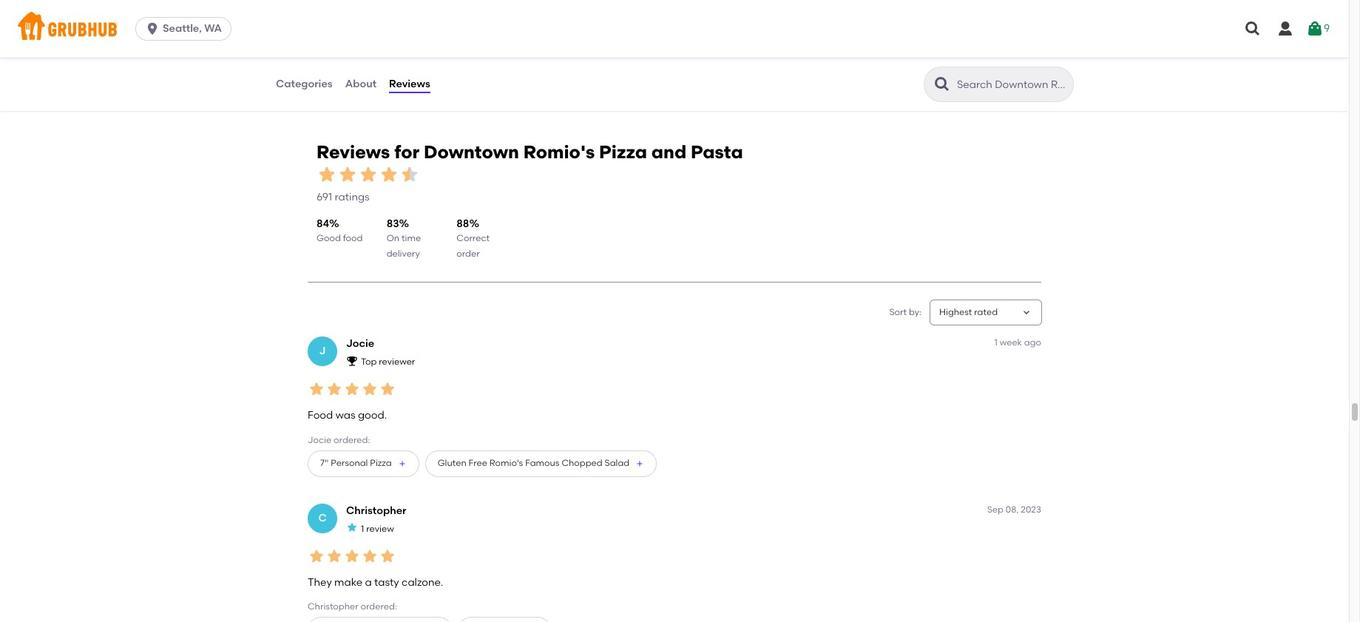 Task type: locate. For each thing, give the bounding box(es) containing it.
ago
[[1024, 338, 1041, 348]]

about
[[345, 78, 377, 90]]

plus icon image inside gluten free romio's famous chopped salad button
[[636, 459, 644, 468]]

1 horizontal spatial pizza
[[599, 141, 647, 163]]

0 vertical spatial reviews
[[389, 78, 430, 90]]

reviews up ratings
[[317, 141, 390, 163]]

personal
[[331, 458, 368, 468]]

1 vertical spatial romio's
[[489, 458, 523, 468]]

reviews inside button
[[389, 78, 430, 90]]

ratings
[[335, 190, 370, 203]]

1 vertical spatial jocie
[[308, 435, 332, 445]]

salad
[[605, 458, 630, 468]]

0 vertical spatial 1
[[994, 338, 998, 348]]

seattle,
[[163, 22, 202, 35]]

jocie for jocie ordered:
[[308, 435, 332, 445]]

review
[[366, 523, 394, 534]]

ordered: down they make a tasty calzone.
[[361, 601, 397, 612]]

plus icon image right 7" personal pizza
[[398, 459, 407, 468]]

delivery
[[387, 248, 420, 259]]

ordered:
[[334, 435, 370, 445], [361, 601, 397, 612]]

jocie up 7"
[[308, 435, 332, 445]]

83
[[387, 217, 399, 230]]

88
[[457, 217, 469, 230]]

pizza right personal on the left of the page
[[370, 458, 392, 468]]

9 button
[[1306, 16, 1330, 42]]

jocie up trophy icon
[[346, 338, 374, 350]]

0 vertical spatial ordered:
[[334, 435, 370, 445]]

pizza
[[599, 141, 647, 163], [370, 458, 392, 468]]

1 plus icon image from the left
[[398, 459, 407, 468]]

1 horizontal spatial 1
[[994, 338, 998, 348]]

on
[[387, 233, 399, 244]]

c
[[318, 512, 327, 524]]

84 good food
[[317, 217, 363, 244]]

main navigation navigation
[[0, 0, 1349, 58]]

svg image inside seattle, wa button
[[145, 21, 160, 36]]

by:
[[909, 307, 922, 317]]

correct
[[457, 233, 490, 244]]

caret down icon image
[[1021, 307, 1033, 319]]

about button
[[344, 58, 377, 111]]

1 vertical spatial christopher
[[308, 601, 358, 612]]

plus icon image right salad
[[636, 459, 644, 468]]

Search Downtown Romio's Pizza and Pasta search field
[[956, 78, 1069, 92]]

1 vertical spatial ordered:
[[361, 601, 397, 612]]

ordered: for good.
[[334, 435, 370, 445]]

0 horizontal spatial 1
[[361, 523, 364, 534]]

food was good.
[[308, 409, 387, 422]]

star icon image
[[317, 164, 337, 185], [337, 164, 358, 185], [358, 164, 379, 185], [379, 164, 399, 185], [399, 164, 420, 185], [399, 164, 420, 185], [308, 380, 325, 398], [325, 380, 343, 398], [343, 380, 361, 398], [361, 380, 379, 398], [379, 380, 396, 398], [346, 522, 358, 533], [308, 547, 325, 565], [325, 547, 343, 565], [343, 547, 361, 565], [361, 547, 379, 565], [379, 547, 396, 565]]

svg image
[[1244, 20, 1262, 38], [1277, 20, 1294, 38], [1306, 20, 1324, 38], [145, 21, 160, 36]]

good
[[317, 233, 341, 244]]

0 vertical spatial christopher
[[346, 504, 406, 517]]

reviews right about
[[389, 78, 430, 90]]

romio's inside button
[[489, 458, 523, 468]]

christopher
[[346, 504, 406, 517], [308, 601, 358, 612]]

jocie ordered:
[[308, 435, 370, 445]]

reviews for reviews
[[389, 78, 430, 90]]

jocie for jocie
[[346, 338, 374, 350]]

83 on time delivery
[[387, 217, 421, 259]]

sort by:
[[889, 307, 922, 317]]

wa
[[204, 22, 222, 35]]

1 horizontal spatial plus icon image
[[636, 459, 644, 468]]

0 horizontal spatial pizza
[[370, 458, 392, 468]]

make
[[334, 576, 363, 589]]

reviews
[[389, 78, 430, 90], [317, 141, 390, 163]]

0 vertical spatial romio's
[[523, 141, 595, 163]]

good.
[[358, 409, 387, 422]]

2 plus icon image from the left
[[636, 459, 644, 468]]

1 left week
[[994, 338, 998, 348]]

plus icon image inside 7" personal pizza 'button'
[[398, 459, 407, 468]]

plus icon image
[[398, 459, 407, 468], [636, 459, 644, 468]]

plus icon image for gluten free romio's famous chopped salad
[[636, 459, 644, 468]]

sort
[[889, 307, 907, 317]]

christopher down they
[[308, 601, 358, 612]]

pizza left and
[[599, 141, 647, 163]]

0 horizontal spatial plus icon image
[[398, 459, 407, 468]]

christopher up 1 review
[[346, 504, 406, 517]]

svg image inside 9 button
[[1306, 20, 1324, 38]]

9
[[1324, 22, 1330, 35]]

and
[[651, 141, 686, 163]]

jocie
[[346, 338, 374, 350], [308, 435, 332, 445]]

7" personal pizza button
[[308, 450, 419, 477]]

1 vertical spatial 1
[[361, 523, 364, 534]]

for
[[394, 141, 419, 163]]

romio's
[[523, 141, 595, 163], [489, 458, 523, 468]]

j
[[319, 345, 326, 357]]

1 horizontal spatial jocie
[[346, 338, 374, 350]]

1 for 1 review
[[361, 523, 364, 534]]

top
[[361, 357, 377, 367]]

0 vertical spatial jocie
[[346, 338, 374, 350]]

1 week ago
[[994, 338, 1041, 348]]

7"
[[320, 458, 329, 468]]

1 left review
[[361, 523, 364, 534]]

0 horizontal spatial jocie
[[308, 435, 332, 445]]

691
[[317, 190, 332, 203]]

highest
[[939, 307, 972, 317]]

reviewer
[[379, 357, 415, 367]]

1 vertical spatial pizza
[[370, 458, 392, 468]]

week
[[1000, 338, 1022, 348]]

1 vertical spatial reviews
[[317, 141, 390, 163]]

categories button
[[275, 58, 333, 111]]

84
[[317, 217, 329, 230]]

ordered: up personal on the left of the page
[[334, 435, 370, 445]]

1
[[994, 338, 998, 348], [361, 523, 364, 534]]



Task type: vqa. For each thing, say whether or not it's contained in the screenshot.
ago
yes



Task type: describe. For each thing, give the bounding box(es) containing it.
691 ratings
[[317, 190, 370, 203]]

trophy icon image
[[346, 355, 358, 367]]

christopher for christopher
[[346, 504, 406, 517]]

ordered: for a
[[361, 601, 397, 612]]

free
[[469, 458, 487, 468]]

search icon image
[[933, 75, 951, 93]]

they
[[308, 576, 332, 589]]

88 correct order
[[457, 217, 490, 259]]

seattle, wa
[[163, 22, 222, 35]]

christopher ordered:
[[308, 601, 397, 612]]

order
[[457, 248, 480, 259]]

1 for 1 week ago
[[994, 338, 998, 348]]

food
[[308, 409, 333, 422]]

rated
[[974, 307, 998, 317]]

reviews for downtown romio's pizza and pasta
[[317, 141, 743, 163]]

gluten free romio's famous chopped salad button
[[425, 450, 657, 477]]

0 vertical spatial pizza
[[599, 141, 647, 163]]

gluten
[[438, 458, 467, 468]]

highest rated
[[939, 307, 998, 317]]

reviews for reviews for downtown romio's pizza and pasta
[[317, 141, 390, 163]]

sep 08, 2023
[[987, 504, 1041, 515]]

downtown
[[424, 141, 519, 163]]

1 review
[[361, 523, 394, 534]]

7" personal pizza
[[320, 458, 392, 468]]

sep
[[987, 504, 1004, 515]]

chopped
[[562, 458, 603, 468]]

christopher for christopher ordered:
[[308, 601, 358, 612]]

reviews button
[[388, 58, 431, 111]]

plus icon image for 7" personal pizza
[[398, 459, 407, 468]]

2023
[[1021, 504, 1041, 515]]

calzone.
[[402, 576, 443, 589]]

seattle, wa button
[[135, 17, 237, 41]]

Sort by: field
[[939, 306, 998, 319]]

pasta
[[691, 141, 743, 163]]

08,
[[1006, 504, 1019, 515]]

food
[[343, 233, 363, 244]]

time
[[402, 233, 421, 244]]

gluten free romio's famous chopped salad
[[438, 458, 630, 468]]

famous
[[525, 458, 560, 468]]

top reviewer
[[361, 357, 415, 367]]

tasty
[[374, 576, 399, 589]]

categories
[[276, 78, 333, 90]]

they make a tasty calzone.
[[308, 576, 443, 589]]

was
[[336, 409, 355, 422]]

pizza inside 'button'
[[370, 458, 392, 468]]

a
[[365, 576, 372, 589]]



